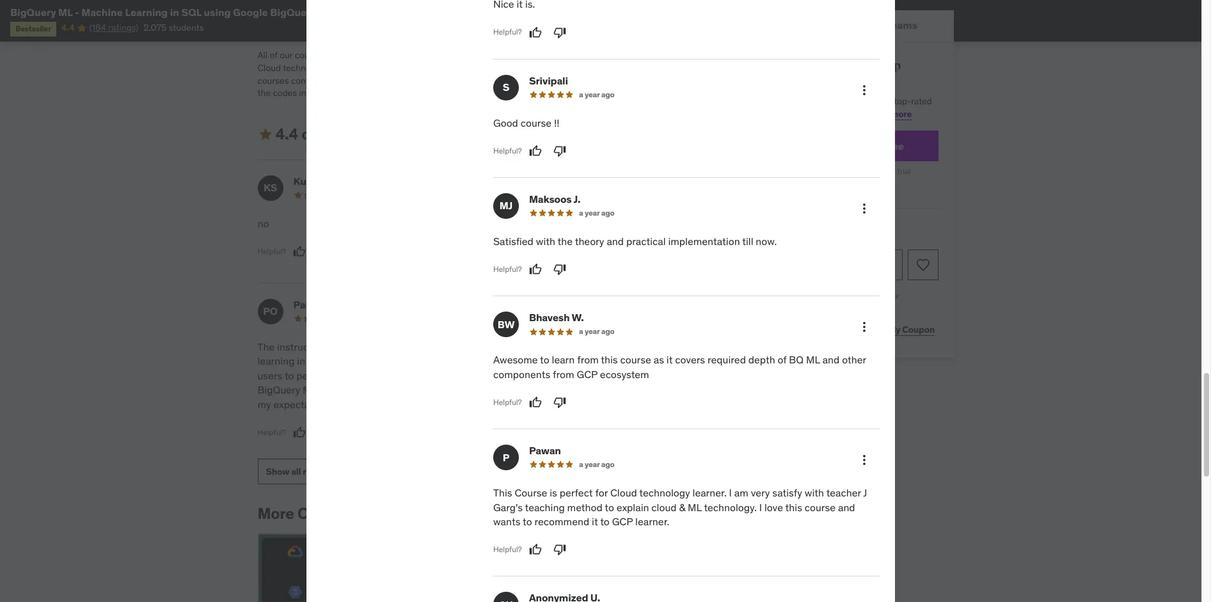 Task type: locate. For each thing, give the bounding box(es) containing it.
1 horizontal spatial course,
[[785, 96, 814, 107]]

5
[[577, 190, 582, 199]]

a year ago for pawan
[[579, 459, 615, 469]]

0 vertical spatial our
[[280, 50, 293, 61]]

subscribe to udemy's top courses
[[751, 58, 901, 90]]

0 vertical spatial -
[[75, 6, 79, 19]]

0 vertical spatial i
[[603, 383, 606, 396]]

components
[[493, 368, 550, 380]]

ml inside awesome to learn from this course as it covers required depth of bq ml and other components from gcp ecosystem
[[806, 353, 820, 366]]

2 horizontal spatial i
[[759, 501, 762, 513]]

paul
[[293, 298, 314, 311]]

users
[[257, 369, 282, 382]]

personal
[[806, 108, 841, 120], [802, 139, 844, 152]]

0 horizontal spatial from
[[474, 75, 492, 86]]

helpful? up p on the left bottom
[[492, 427, 520, 437]]

1 horizontal spatial with
[[787, 108, 804, 120]]

1 horizontal spatial all
[[630, 340, 640, 353]]

1 horizontal spatial gcp
[[612, 515, 633, 528]]

course, for with
[[785, 96, 814, 107]]

4.4 right medium icon
[[275, 124, 298, 144]]

mathematics
[[637, 369, 697, 382]]

this
[[768, 96, 783, 107], [601, 353, 618, 366], [785, 501, 802, 513]]

personal up $16.58
[[802, 139, 844, 152]]

1 horizontal spatial easy
[[513, 217, 534, 229]]

the left codes
[[257, 87, 271, 99]]

that inside a complete course, it explains all the different models that bigquery ml offer, the professor explains in a superficial way the mathematics behind each model, and i really enjoyed the course.
[[527, 355, 546, 367]]

additional actions for review by maksoos j. image
[[857, 201, 872, 216]]

it inside "the instructor explained aspects of machine learning in great details, making it easy for users to perform the correct analyses using bigquery ml. the course amazingly exceeds my expectations!"
[[406, 355, 412, 367]]

it
[[582, 340, 588, 353], [666, 353, 673, 366], [406, 355, 412, 367], [592, 515, 598, 528]]

our inside the get this course, plus 11,000+ of our top-rated courses, with personal plan.
[[879, 96, 892, 107]]

0 vertical spatial implementation
[[490, 50, 553, 61]]

all up offer,
[[630, 340, 640, 353]]

1 vertical spatial implementation
[[668, 235, 740, 248]]

i
[[603, 383, 606, 396], [729, 486, 732, 499], [759, 501, 762, 513]]

1 vertical spatial gcp
[[612, 515, 633, 528]]

ago up method
[[601, 459, 615, 469]]

gcp inside the this course is perfect for cloud technology learner. i am very satisfy with teacher j garg's teaching method to explain cloud & ml technology. i love this course and wants to recommend it to gcp learner.
[[612, 515, 633, 528]]

explain left cloud
[[617, 501, 649, 513]]

course up ecosystem on the bottom of page
[[620, 353, 651, 366]]

1 a year ago from the top
[[579, 89, 615, 99]]

0 vertical spatial with
[[787, 108, 804, 120]]

in down the instructor
[[297, 355, 305, 367]]

helpful? for satisfied with the theory and practical implementation till now.
[[493, 264, 522, 274]]

big
[[565, 50, 579, 61]]

courses inside subscribe to udemy's top courses
[[751, 74, 798, 90]]

on
[[602, 62, 613, 74]]

using
[[204, 6, 231, 19], [430, 369, 455, 382]]

0 horizontal spatial this
[[601, 353, 618, 366]]

all inside a complete course, it explains all the different models that bigquery ml offer, the professor explains in a superficial way the mathematics behind each model, and i really enjoyed the course.
[[630, 340, 640, 353]]

very right am
[[751, 486, 770, 499]]

way down 'detailed'
[[336, 87, 352, 99]]

1 horizontal spatial for
[[595, 486, 608, 499]]

implementation inside 'all of our courses are made keeping in mind the real-time implementation of big data, machine learning and cloud technologies in live projects. we make courses which majorly consist of hands-on & practicals. all our courses contain a detailed knowledge of a technology from scratch to advance level. course's lectures explain the codes in such a way that even a non-technical person can understand.'
[[490, 50, 553, 61]]

explains up offer,
[[590, 340, 628, 353]]

in inside a complete course, it explains all the different models that bigquery ml offer, the professor explains in a superficial way the mathematics behind each model, and i really enjoyed the course.
[[532, 369, 540, 382]]

1 vertical spatial cloud
[[610, 486, 637, 499]]

that left even
[[354, 87, 370, 99]]

to down the maksoos
[[536, 217, 546, 229]]

1 vertical spatial machine
[[603, 50, 637, 61]]

10
[[577, 313, 585, 323]]

machine up (164
[[81, 6, 123, 19]]

0 horizontal spatial machine
[[81, 6, 123, 19]]

with inside the this course is perfect for cloud technology learner. i am very satisfy with teacher j garg's teaching method to explain cloud & ml technology. i love this course and wants to recommend it to gcp learner.
[[805, 486, 824, 499]]

course,
[[785, 96, 814, 107], [546, 340, 579, 353]]

1 horizontal spatial way
[[600, 369, 617, 382]]

machine
[[81, 6, 123, 19], [603, 50, 637, 61]]

ml.
[[303, 383, 319, 396]]

1 vertical spatial explain
[[617, 501, 649, 513]]

it inside a complete course, it explains all the different models that bigquery ml offer, the professor explains in a superficial way the mathematics behind each model, and i really enjoyed the course.
[[582, 340, 588, 353]]

helpful? left the mark review by pawan as helpful "image"
[[493, 544, 522, 554]]

ago down 5 months ago
[[601, 208, 615, 217]]

2 horizontal spatial for
[[869, 139, 883, 152]]

of inside the get this course, plus 11,000+ of our top-rated courses, with personal plan.
[[869, 96, 877, 107]]

courses down real-
[[441, 62, 472, 74]]

implementation left till on the top right of page
[[668, 235, 740, 248]]

2 vertical spatial from
[[553, 368, 574, 380]]

mark review by srivipali as helpful image
[[529, 145, 542, 157]]

2 vertical spatial with
[[805, 486, 824, 499]]

0 vertical spatial course,
[[785, 96, 814, 107]]

course down the teacher
[[805, 501, 836, 513]]

this
[[493, 486, 512, 499]]

and
[[676, 50, 691, 61], [607, 235, 624, 248], [822, 353, 840, 366], [583, 383, 600, 396], [838, 501, 855, 513]]

easy up satisfied
[[513, 217, 534, 229]]

understand. up theory
[[548, 217, 603, 229]]

course inside awesome to learn from this course as it covers required depth of bq ml and other components from gcp ecosystem
[[620, 353, 651, 366]]

machine inside 'all of our courses are made keeping in mind the real-time implementation of big data, machine learning and cloud technologies in live projects. we make courses which majorly consist of hands-on & practicals. all our courses contain a detailed knowledge of a technology from scratch to advance level. course's lectures explain the codes in such a way that even a non-technical person can understand.'
[[603, 50, 637, 61]]

person
[[459, 87, 487, 99]]

learning
[[257, 355, 295, 367]]

1 vertical spatial personal
[[802, 139, 844, 152]]

year for pawan
[[585, 459, 600, 469]]

learning
[[125, 6, 168, 19], [639, 50, 674, 61], [510, 503, 573, 523]]

0 horizontal spatial cloud
[[257, 62, 281, 74]]

0 vertical spatial 4.4
[[61, 22, 74, 34]]

perform
[[296, 369, 333, 382]]

all inside button
[[291, 465, 301, 477]]

1 vertical spatial learning
[[639, 50, 674, 61]]

1 vertical spatial course,
[[546, 340, 579, 353]]

from
[[474, 75, 492, 86], [577, 353, 599, 366], [553, 368, 574, 380]]

very down the 'mj'
[[492, 217, 511, 229]]

srivipali
[[529, 74, 568, 87]]

1 vertical spatial months
[[587, 313, 614, 323]]

0 vertical spatial personal
[[806, 108, 841, 120]]

and inside a complete course, it explains all the different models that bigquery ml offer, the professor explains in a superficial way the mathematics behind each model, and i really enjoyed the course.
[[583, 383, 600, 396]]

j right the teacher
[[863, 486, 867, 499]]

helpful? for awesome to learn from this course as it covers required depth of bq ml and other components from gcp ecosystem
[[493, 397, 522, 407]]

& right on
[[615, 62, 621, 74]]

covers
[[675, 353, 705, 366]]

explains down the "models"
[[492, 369, 529, 382]]

to down method
[[600, 515, 610, 528]]

year
[[585, 89, 600, 99], [585, 208, 600, 217], [585, 326, 600, 336], [585, 459, 600, 469]]

our up technologies on the left top of the page
[[280, 50, 293, 61]]

with right satisfy
[[805, 486, 824, 499]]

a year ago up perfect
[[579, 459, 615, 469]]

2 vertical spatial learning
[[510, 503, 573, 523]]

2 horizontal spatial this
[[785, 501, 802, 513]]

course
[[521, 116, 551, 129], [301, 124, 350, 144], [620, 353, 651, 366], [341, 383, 372, 396], [805, 501, 836, 513]]

all right show
[[291, 465, 301, 477]]

0 horizontal spatial -
[[75, 6, 79, 19]]

using right sql
[[204, 6, 231, 19]]

2 horizontal spatial with
[[805, 486, 824, 499]]

1 horizontal spatial cloud
[[610, 486, 637, 499]]

year for bhavesh w.
[[585, 326, 600, 336]]

0 vertical spatial way
[[336, 87, 352, 99]]

& inside 'all of our courses are made keeping in mind the real-time implementation of big data, machine learning and cloud technologies in live projects. we make courses which majorly consist of hands-on & practicals. all our courses contain a detailed knowledge of a technology from scratch to advance level. course's lectures explain the codes in such a way that even a non-technical person can understand.'
[[615, 62, 621, 74]]

details,
[[334, 355, 367, 367]]

learning up 2,075
[[125, 6, 168, 19]]

explain right "lectures"
[[668, 75, 696, 86]]

0 horizontal spatial all
[[291, 465, 301, 477]]

1 vertical spatial way
[[600, 369, 617, 382]]

and inside the this course is perfect for cloud technology learner. i am very satisfy with teacher j garg's teaching method to explain cloud & ml technology. i love this course and wants to recommend it to gcp learner.
[[838, 501, 855, 513]]

try personal plan for free link
[[751, 131, 938, 162]]

trial
[[897, 167, 911, 176]]

starting at $16.58 per month after trial
[[779, 167, 911, 176]]

machine
[[420, 340, 459, 353]]

at
[[809, 167, 815, 176]]

all
[[630, 340, 640, 353], [291, 465, 301, 477]]

0 vertical spatial gcp
[[577, 368, 598, 380]]

& inside the this course is perfect for cloud technology learner. i am very satisfy with teacher j garg's teaching method to explain cloud & ml technology. i love this course and wants to recommend it to gcp learner.
[[679, 501, 685, 513]]

bigquery inside "the instructor explained aspects of machine learning in great details, making it easy for users to perform the correct analyses using bigquery ml. the course amazingly exceeds my expectations!"
[[257, 383, 300, 396]]

helpful? for no
[[257, 246, 286, 256]]

learn
[[865, 108, 888, 120]]

courses up technologies on the left top of the page
[[295, 50, 326, 61]]

this course is perfect for cloud technology learner. i am very satisfy with teacher j garg's teaching method to explain cloud & ml technology. i love this course and wants to recommend it to gcp learner.
[[493, 486, 867, 528]]

different
[[660, 340, 699, 353]]

additional actions for review by pawan image
[[857, 452, 872, 468]]

1 vertical spatial from
[[577, 353, 599, 366]]

additional actions for review by srivipali image
[[857, 82, 872, 98]]

cloud left technology
[[610, 486, 637, 499]]

0 horizontal spatial our
[[280, 50, 293, 61]]

course, up "learn"
[[546, 340, 579, 353]]

recommend
[[535, 515, 589, 528]]

udemy's
[[828, 58, 878, 74]]

it down method
[[592, 515, 598, 528]]

can
[[489, 87, 503, 99]]

0 horizontal spatial i
[[603, 383, 606, 396]]

mark review by bhavesh w. as unhelpful image
[[553, 396, 566, 409]]

2 horizontal spatial learning
[[639, 50, 674, 61]]

helpful? down behind
[[493, 397, 522, 407]]

for down machine at the bottom left
[[438, 355, 450, 367]]

bigquery down users
[[257, 383, 300, 396]]

a year ago down 5 months ago
[[579, 208, 615, 217]]

2 vertical spatial this
[[785, 501, 802, 513]]

the down details, on the bottom
[[335, 369, 350, 382]]

ago for srivipali
[[601, 89, 615, 99]]

it down 10
[[582, 340, 588, 353]]

2 vertical spatial the
[[322, 383, 339, 396]]

0 vertical spatial months
[[583, 190, 610, 199]]

in up each
[[532, 369, 540, 382]]

teaching
[[525, 501, 565, 513]]

0 vertical spatial machine
[[81, 6, 123, 19]]

0 horizontal spatial that
[[354, 87, 370, 99]]

0 vertical spatial learning
[[125, 6, 168, 19]]

ago right 5
[[612, 190, 625, 199]]

the right ml.
[[322, 383, 339, 396]]

for inside "the instructor explained aspects of machine learning in great details, making it easy for users to perform the correct analyses using bigquery ml. the course amazingly exceeds my expectations!"
[[438, 355, 450, 367]]

to inside subscribe to udemy's top courses
[[813, 58, 826, 74]]

starting
[[779, 167, 807, 176]]

0 vertical spatial the
[[257, 340, 275, 353]]

helpful? for good course !!
[[493, 146, 522, 155]]

implementation up majorly
[[490, 50, 553, 61]]

bigquery
[[10, 6, 56, 19], [270, 6, 316, 19], [548, 355, 591, 367], [257, 383, 300, 396]]

0 vertical spatial all
[[257, 50, 268, 61]]

0 horizontal spatial with
[[536, 235, 555, 248]]

explain inside 'all of our courses are made keeping in mind the real-time implementation of big data, machine learning and cloud technologies in live projects. we make courses which majorly consist of hands-on & practicals. all our courses contain a detailed knowledge of a technology from scratch to advance level. course's lectures explain the codes in such a way that even a non-technical person can understand.'
[[668, 75, 696, 86]]

from down "learn"
[[553, 368, 574, 380]]

j right by
[[380, 503, 386, 523]]

all down google
[[257, 50, 268, 61]]

way down ml
[[600, 369, 617, 382]]

as
[[654, 353, 664, 366]]

-
[[75, 6, 79, 19], [428, 503, 434, 523]]

course, left plus
[[785, 96, 814, 107]]

in inside "the instructor explained aspects of machine learning in great details, making it easy for users to perform the correct analyses using bigquery ml. the course amazingly exceeds my expectations!"
[[297, 355, 305, 367]]

(164 ratings)
[[89, 22, 138, 34]]

to right method
[[605, 501, 614, 513]]

2 a year ago from the top
[[579, 208, 615, 217]]

1 horizontal spatial using
[[430, 369, 455, 382]]

made
[[343, 50, 366, 61]]

2 horizontal spatial the
[[632, 355, 649, 367]]

with right courses,
[[787, 108, 804, 120]]

0 horizontal spatial for
[[438, 355, 450, 367]]

3 a year ago from the top
[[579, 326, 615, 336]]

1 horizontal spatial explains
[[590, 340, 628, 353]]

wishlist image
[[915, 257, 931, 272]]

per
[[842, 167, 854, 176]]

of up the 'learn'
[[869, 96, 877, 107]]

medium image
[[257, 127, 273, 142]]

of inside awesome to learn from this course as it covers required depth of bq ml and other components from gcp ecosystem
[[778, 353, 787, 366]]

are
[[328, 50, 341, 61]]

learning inside 'all of our courses are made keeping in mind the real-time implementation of big data, machine learning and cloud technologies in live projects. we make courses which majorly consist of hands-on & practicals. all our courses contain a detailed knowledge of a technology from scratch to advance level. course's lectures explain the codes in such a way that even a non-technical person can understand.'
[[639, 50, 674, 61]]

this inside the this course is perfect for cloud technology learner. i am very satisfy with teacher j garg's teaching method to explain cloud & ml technology. i love this course and wants to recommend it to gcp learner.
[[785, 501, 802, 513]]

j
[[863, 486, 867, 499], [380, 503, 386, 523]]

bigquery up bestseller
[[10, 6, 56, 19]]

1 vertical spatial our
[[679, 62, 692, 74]]

0 vertical spatial cloud
[[257, 62, 281, 74]]

0 horizontal spatial very
[[492, 217, 511, 229]]

easy
[[513, 217, 534, 229], [415, 355, 435, 367]]

garg
[[390, 503, 424, 523]]

gopalakrishna k.
[[527, 174, 610, 187]]

a inside a complete course, it explains all the different models that bigquery ml offer, the professor explains in a superficial way the mathematics behind each model, and i really enjoyed the course.
[[542, 369, 548, 382]]

from up the 'superficial'
[[577, 353, 599, 366]]

cloud inside the this course is perfect for cloud technology learner. i am very satisfy with teacher j garg's teaching method to explain cloud & ml technology. i love this course and wants to recommend it to gcp learner.
[[610, 486, 637, 499]]

0 vertical spatial explain
[[668, 75, 696, 86]]

hands-
[[572, 62, 602, 74]]

for
[[869, 139, 883, 152], [438, 355, 450, 367], [595, 486, 608, 499]]

1 horizontal spatial i
[[729, 486, 732, 499]]

1 vertical spatial for
[[438, 355, 450, 367]]

way inside 'all of our courses are made keeping in mind the real-time implementation of big data, machine learning and cloud technologies in live projects. we make courses which majorly consist of hands-on & practicals. all our courses contain a detailed knowledge of a technology from scratch to advance level. course's lectures explain the codes in such a way that even a non-technical person can understand.'
[[336, 87, 352, 99]]

this up ecosystem on the bottom of page
[[601, 353, 618, 366]]

course, for bigquery
[[546, 340, 579, 353]]

try
[[786, 139, 800, 152]]

satisfied
[[493, 235, 533, 248]]

1 horizontal spatial ml
[[688, 501, 702, 513]]

apply coupon
[[876, 324, 935, 335]]

0 horizontal spatial implementation
[[490, 50, 553, 61]]

and inside 'all of our courses are made keeping in mind the real-time implementation of big data, machine learning and cloud technologies in live projects. we make courses which majorly consist of hands-on & practicals. all our courses contain a detailed knowledge of a technology from scratch to advance level. course's lectures explain the codes in such a way that even a non-technical person can understand.'
[[676, 50, 691, 61]]

instructor
[[277, 340, 321, 353]]

the up learning
[[257, 340, 275, 353]]

this up courses,
[[768, 96, 783, 107]]

& right cloud
[[679, 501, 685, 513]]

0 horizontal spatial 4.4
[[61, 22, 74, 34]]

kunal
[[293, 174, 321, 187]]

1 horizontal spatial &
[[679, 501, 685, 513]]

explain
[[668, 75, 696, 86], [617, 501, 649, 513]]

understand. down srivipali
[[505, 87, 553, 99]]

2 horizontal spatial ml
[[806, 353, 820, 366]]

1 vertical spatial with
[[536, 235, 555, 248]]

1 vertical spatial all
[[667, 62, 677, 74]]

1 horizontal spatial j
[[863, 486, 867, 499]]

the inside a complete course, it explains all the different models that bigquery ml offer, the professor explains in a superficial way the mathematics behind each model, and i really enjoyed the course.
[[632, 355, 649, 367]]

day
[[803, 290, 816, 300]]

0 vertical spatial very
[[492, 217, 511, 229]]

1 vertical spatial -
[[428, 503, 434, 523]]

personal down plus
[[806, 108, 841, 120]]

it inside the this course is perfect for cloud technology learner. i am very satisfy with teacher j garg's teaching method to explain cloud & ml technology. i love this course and wants to recommend it to gcp learner.
[[592, 515, 598, 528]]

really
[[608, 383, 633, 396]]

apply coupon button
[[873, 317, 938, 343]]

ml
[[58, 6, 73, 19], [806, 353, 820, 366], [688, 501, 702, 513]]

with down very easy to understand.
[[536, 235, 555, 248]]

teams button
[[850, 10, 954, 41]]

i left love
[[759, 501, 762, 513]]

1 year from the top
[[585, 89, 600, 99]]

easy down machine at the bottom left
[[415, 355, 435, 367]]

using up exceeds
[[430, 369, 455, 382]]

helpful? for a complete course, it explains all the different models that bigquery ml offer, the professor explains in a superficial way the mathematics behind each model, and i really enjoyed the course.
[[492, 427, 520, 437]]

to right users
[[285, 369, 294, 382]]

1 vertical spatial learner.
[[635, 515, 669, 528]]

helpful? left mark review by maksoos j. as helpful icon
[[493, 264, 522, 274]]

very inside the this course is perfect for cloud technology learner. i am very satisfy with teacher j garg's teaching method to explain cloud & ml technology. i love this course and wants to recommend it to gcp learner.
[[751, 486, 770, 499]]

0 horizontal spatial explains
[[492, 369, 529, 382]]

for up method
[[595, 486, 608, 499]]

that up 'components'
[[527, 355, 546, 367]]

mark review by samit n. as unhelpful image
[[553, 26, 566, 39]]

months down k.
[[583, 190, 610, 199]]

machine up on
[[603, 50, 637, 61]]

course, inside the get this course, plus 11,000+ of our top-rated courses, with personal plan.
[[785, 96, 814, 107]]

4 a year ago from the top
[[579, 459, 615, 469]]

helpful? left mark review by paul o. as helpful icon
[[257, 427, 286, 437]]

0 vertical spatial &
[[615, 62, 621, 74]]

0 horizontal spatial ml
[[58, 6, 73, 19]]

2 year from the top
[[585, 208, 600, 217]]

a up each
[[542, 369, 548, 382]]

detailed
[[330, 75, 362, 86]]

mark review by jairo wilmer garcia m. as unhelpful image
[[552, 426, 564, 439]]

after
[[879, 167, 896, 176]]

easy inside "the instructor explained aspects of machine learning in great details, making it easy for users to perform the correct analyses using bigquery ml. the course amazingly exceeds my expectations!"
[[415, 355, 435, 367]]

year down the level.
[[585, 89, 600, 99]]

ago right 10
[[616, 313, 629, 323]]

1 vertical spatial that
[[527, 355, 546, 367]]

the
[[433, 50, 447, 61], [257, 87, 271, 99], [558, 235, 573, 248], [643, 340, 658, 353], [335, 369, 350, 382], [620, 369, 635, 382], [673, 383, 688, 396]]

ago
[[601, 89, 615, 99], [612, 190, 625, 199], [601, 208, 615, 217], [616, 313, 629, 323], [601, 326, 615, 336], [601, 459, 615, 469]]

10 months ago
[[577, 313, 629, 323]]

guarantee
[[863, 290, 899, 300]]

cloud inside 'all of our courses are made keeping in mind the real-time implementation of big data, machine learning and cloud technologies in live projects. we make courses which majorly consist of hands-on & practicals. all our courses contain a detailed knowledge of a technology from scratch to advance level. course's lectures explain the codes in such a way that even a non-technical person can understand.'
[[257, 62, 281, 74]]

all right the practicals.
[[667, 62, 677, 74]]

this down satisfy
[[785, 501, 802, 513]]

0 vertical spatial ml
[[58, 6, 73, 19]]

course, inside a complete course, it explains all the different models that bigquery ml offer, the professor explains in a superficial way the mathematics behind each model, and i really enjoyed the course.
[[546, 340, 579, 353]]

1 horizontal spatial the
[[322, 383, 339, 396]]

cloud up codes
[[257, 62, 281, 74]]

projects.
[[364, 62, 400, 74]]

0 horizontal spatial easy
[[415, 355, 435, 367]]

1 vertical spatial easy
[[415, 355, 435, 367]]

courses down subscribe
[[751, 74, 798, 90]]

4 year from the top
[[585, 459, 600, 469]]

po
[[263, 305, 278, 318]]

a technology
[[420, 75, 471, 86]]

3 year from the top
[[585, 326, 600, 336]]

1 horizontal spatial machine
[[603, 50, 637, 61]]

ago down 10 months ago
[[601, 326, 615, 336]]

a year ago for maksoos j.
[[579, 208, 615, 217]]

real-
[[449, 50, 470, 61]]

year down 10
[[585, 326, 600, 336]]

rating
[[354, 124, 397, 144]]

1 vertical spatial ml
[[806, 353, 820, 366]]

1 vertical spatial explains
[[492, 369, 529, 382]]

bhavesh w.
[[529, 311, 584, 324]]

mark review by maksoos j. as helpful image
[[529, 263, 542, 276]]

1 vertical spatial all
[[291, 465, 301, 477]]

0 vertical spatial learner.
[[693, 486, 727, 499]]

0 vertical spatial from
[[474, 75, 492, 86]]

ml inside the this course is perfect for cloud technology learner. i am very satisfy with teacher j garg's teaching method to explain cloud & ml technology. i love this course and wants to recommend it to gcp learner.
[[688, 501, 702, 513]]

course down correct
[[341, 383, 372, 396]]

2 vertical spatial our
[[879, 96, 892, 107]]

!!
[[554, 116, 559, 129]]

helpful? left 'mark review by kunal s. as helpful' icon
[[257, 246, 286, 256]]

to down "consist"
[[527, 75, 535, 86]]

the left as
[[632, 355, 649, 367]]

ago for bhavesh w.
[[601, 326, 615, 336]]

in down contain
[[299, 87, 306, 99]]

the up make
[[433, 50, 447, 61]]

making
[[370, 355, 403, 367]]



Task type: vqa. For each thing, say whether or not it's contained in the screenshot.
topmost Udemy Business link
no



Task type: describe. For each thing, give the bounding box(es) containing it.
1 vertical spatial i
[[729, 486, 732, 499]]

good course !!
[[493, 116, 559, 129]]

ago for maksoos j.
[[601, 208, 615, 217]]

the inside "the instructor explained aspects of machine learning in great details, making it easy for users to perform the correct analyses using bigquery ml. the course amazingly exceeds my expectations!"
[[335, 369, 350, 382]]

using inside "the instructor explained aspects of machine learning in great details, making it easy for users to perform the correct analyses using bigquery ml. the course amazingly exceeds my expectations!"
[[430, 369, 455, 382]]

mark review by samit n. as helpful image
[[529, 26, 542, 39]]

0 horizontal spatial j
[[380, 503, 386, 523]]

gcp inside awesome to learn from this course as it covers required depth of bq ml and other components from gcp ecosystem
[[577, 368, 598, 380]]

j inside the this course is perfect for cloud technology learner. i am very satisfy with teacher j garg's teaching method to explain cloud & ml technology. i love this course and wants to recommend it to gcp learner.
[[863, 486, 867, 499]]

for inside the this course is perfect for cloud technology learner. i am very satisfy with teacher j garg's teaching method to explain cloud & ml technology. i love this course and wants to recommend it to gcp learner.
[[595, 486, 608, 499]]

0 vertical spatial explains
[[590, 340, 628, 353]]

understand. inside 'all of our courses are made keeping in mind the real-time implementation of big data, machine learning and cloud technologies in live projects. we make courses which majorly consist of hands-on & practicals. all our courses contain a detailed knowledge of a technology from scratch to advance level. course's lectures explain the codes in such a way that even a non-technical person can understand.'
[[505, 87, 553, 99]]

more courses by j garg - real time learning
[[257, 503, 573, 523]]

this inside awesome to learn from this course as it covers required depth of bq ml and other components from gcp ecosystem
[[601, 353, 618, 366]]

a year ago for bhavesh w.
[[579, 326, 615, 336]]

p
[[503, 451, 509, 464]]

try personal plan for free
[[786, 139, 904, 152]]

superficial
[[550, 369, 597, 382]]

theory
[[575, 235, 604, 248]]

a down j.
[[579, 208, 583, 217]]

aspects
[[370, 340, 406, 353]]

coupon
[[902, 324, 935, 335]]

course down the such on the top left of the page
[[301, 124, 350, 144]]

0 horizontal spatial learner.
[[635, 515, 669, 528]]

from inside 'all of our courses are made keeping in mind the real-time implementation of big data, machine learning and cloud technologies in live projects. we make courses which majorly consist of hands-on & practicals. all our courses contain a detailed knowledge of a technology from scratch to advance level. course's lectures explain the codes in such a way that even a non-technical person can understand.'
[[474, 75, 492, 86]]

courses,
[[751, 108, 785, 120]]

in up 2,075 students
[[170, 6, 179, 19]]

get
[[751, 96, 766, 107]]

offer,
[[607, 355, 630, 367]]

bigquery inside a complete course, it explains all the different models that bigquery ml offer, the professor explains in a superficial way the mathematics behind each model, and i really enjoyed the course.
[[548, 355, 591, 367]]

required
[[708, 353, 746, 366]]

ml
[[594, 355, 605, 367]]

lectures
[[633, 75, 666, 86]]

to inside 'all of our courses are made keeping in mind the real-time implementation of big data, machine learning and cloud technologies in live projects. we make courses which majorly consist of hands-on & practicals. all our courses contain a detailed knowledge of a technology from scratch to advance level. course's lectures explain the codes in such a way that even a non-technical person can understand.'
[[527, 75, 535, 86]]

164
[[412, 124, 437, 144]]

j garg - real time learning link
[[380, 503, 573, 523]]

o.
[[316, 298, 327, 311]]

majorly
[[500, 62, 529, 74]]

mark review by pawan as helpful image
[[529, 543, 542, 556]]

time
[[470, 50, 488, 61]]

technology
[[639, 486, 690, 499]]

time
[[472, 503, 507, 523]]

that inside 'all of our courses are made keeping in mind the real-time implementation of big data, machine learning and cloud technologies in live projects. we make courses which majorly consist of hands-on & practicals. all our courses contain a detailed knowledge of a technology from scratch to advance level. course's lectures explain the codes in such a way that even a non-technical person can understand.'
[[354, 87, 370, 99]]

to inside "the instructor explained aspects of machine learning in great details, making it easy for users to perform the correct analyses using bigquery ml. the course amazingly exceeds my expectations!"
[[285, 369, 294, 382]]

the up the really on the right bottom of the page
[[620, 369, 635, 382]]

this inside the get this course, plus 11,000+ of our top-rated courses, with personal plan.
[[768, 96, 783, 107]]

1 horizontal spatial from
[[553, 368, 574, 380]]

1 horizontal spatial our
[[679, 62, 692, 74]]

bigquery right google
[[270, 6, 316, 19]]

of left big
[[555, 50, 563, 61]]

mj
[[499, 199, 513, 212]]

a up perfect
[[579, 459, 583, 469]]

i inside a complete course, it explains all the different models that bigquery ml offer, the professor explains in a superficial way the mathematics behind each model, and i really enjoyed the course.
[[603, 383, 606, 396]]

course inside "the instructor explained aspects of machine learning in great details, making it easy for users to perform the correct analyses using bigquery ml. the course amazingly exceeds my expectations!"
[[341, 383, 372, 396]]

s.
[[323, 174, 332, 187]]

with inside the get this course, plus 11,000+ of our top-rated courses, with personal plan.
[[787, 108, 804, 120]]

4.4 for 4.4 course rating
[[275, 124, 298, 144]]

technologies
[[283, 62, 334, 74]]

course inside the this course is perfect for cloud technology learner. i am very satisfy with teacher j garg's teaching method to explain cloud & ml technology. i love this course and wants to recommend it to gcp learner.
[[805, 501, 836, 513]]

ago for gopalakrishna k.
[[612, 190, 625, 199]]

kunal s.
[[293, 174, 332, 187]]

plan
[[846, 139, 867, 152]]

mark review by kunal s. as helpful image
[[293, 245, 306, 258]]

scratch
[[494, 75, 525, 86]]

teams
[[887, 19, 917, 32]]

course left !!
[[521, 116, 551, 129]]

1 horizontal spatial -
[[428, 503, 434, 523]]

2,075
[[144, 22, 167, 34]]

money-
[[818, 290, 844, 300]]

a complete course, it explains all the different models that bigquery ml offer, the professor explains in a superficial way the mathematics behind each model, and i really enjoyed the course.
[[492, 340, 699, 410]]

the up as
[[643, 340, 658, 353]]

cloud
[[651, 501, 677, 513]]

by
[[360, 503, 377, 523]]

mark review by pawan as unhelpful image
[[553, 543, 566, 556]]

to inside awesome to learn from this course as it covers required depth of bq ml and other components from gcp ecosystem
[[540, 353, 549, 366]]

expectations!
[[273, 398, 335, 410]]

helpful? for the instructor explained aspects of machine learning in great details, making it easy for users to perform the correct analyses using bigquery ml. the course amazingly exceeds my expectations!
[[257, 427, 286, 437]]

mark review by paul o. as helpful image
[[293, 426, 306, 439]]

a right the such on the top left of the page
[[330, 87, 334, 99]]

0 horizontal spatial the
[[257, 340, 275, 353]]

a year ago for srivipali
[[579, 89, 615, 99]]

mark review by maksoos j. as unhelpful image
[[553, 263, 566, 276]]

students
[[169, 22, 204, 34]]

sql
[[181, 6, 201, 19]]

pawan
[[529, 444, 561, 457]]

months for 5
[[583, 190, 610, 199]]

garg's
[[493, 501, 523, 513]]

courses
[[297, 503, 356, 523]]

course.
[[492, 398, 525, 410]]

exceeds
[[423, 383, 460, 396]]

$9.99
[[751, 225, 784, 240]]

depth
[[748, 353, 775, 366]]

and inside awesome to learn from this course as it covers required depth of bq ml and other components from gcp ecosystem
[[822, 353, 840, 366]]

helpful? for this course is perfect for cloud technology learner. i am very satisfy with teacher j garg's teaching method to explain cloud & ml technology. i love this course and wants to recommend it to gcp learner.
[[493, 544, 522, 554]]

perfect
[[560, 486, 593, 499]]

of up codes
[[270, 50, 278, 61]]

professor
[[652, 355, 695, 367]]

bhavesh
[[529, 311, 570, 324]]

ks
[[263, 181, 277, 194]]

s
[[503, 81, 509, 93]]

in up we at the top left
[[402, 50, 409, 61]]

k.
[[600, 174, 610, 187]]

each
[[526, 383, 548, 396]]

practicals.
[[623, 62, 665, 74]]

additional actions for review by bhavesh w. image
[[857, 319, 872, 335]]

wants
[[493, 515, 520, 528]]

technology.
[[704, 501, 757, 513]]

ago for pawan
[[601, 459, 615, 469]]

course
[[515, 486, 547, 499]]

learn more link
[[865, 108, 912, 120]]

till
[[742, 235, 753, 248]]

other
[[842, 353, 866, 366]]

0 vertical spatial for
[[869, 139, 883, 152]]

the down mathematics
[[673, 383, 688, 396]]

j garg - real time learning image
[[257, 0, 329, 39]]

of inside "the instructor explained aspects of machine learning in great details, making it easy for users to perform the correct analyses using bigquery ml. the course amazingly exceeds my expectations!"
[[408, 340, 417, 353]]

helpful? left mark review by samit n. as helpful icon
[[493, 27, 522, 37]]

more
[[257, 503, 294, 523]]

a down knowledge of
[[393, 87, 398, 99]]

mark review by bhavesh w. as helpful image
[[529, 396, 542, 409]]

my
[[257, 398, 271, 410]]

correct
[[353, 369, 386, 382]]

teams tab list
[[736, 10, 954, 42]]

in down are
[[337, 62, 344, 74]]

technical
[[420, 87, 457, 99]]

keeping
[[368, 50, 400, 61]]

way inside a complete course, it explains all the different models that bigquery ml offer, the professor explains in a superficial way the mathematics behind each model, and i really enjoyed the course.
[[600, 369, 617, 382]]

model,
[[550, 383, 581, 396]]

personal inside the get this course, plus 11,000+ of our top-rated courses, with personal plan.
[[806, 108, 841, 120]]

mark review by srivipali as unhelpful image
[[553, 145, 566, 157]]

0 horizontal spatial all
[[257, 50, 268, 61]]

non-
[[400, 87, 420, 99]]

30-day money-back guarantee
[[790, 290, 899, 300]]

courses up codes
[[257, 75, 289, 86]]

is
[[550, 486, 557, 499]]

behind
[[492, 383, 523, 396]]

a down the level.
[[579, 89, 583, 99]]

practical
[[626, 235, 666, 248]]

mark review by gopalakrishna k. as helpful image
[[527, 245, 540, 258]]

164 ratings
[[412, 124, 492, 144]]

1 horizontal spatial learning
[[510, 503, 573, 523]]

1 vertical spatial understand.
[[548, 217, 603, 229]]

gopalakrishna
[[527, 174, 598, 187]]

0 vertical spatial easy
[[513, 217, 534, 229]]

0 vertical spatial using
[[204, 6, 231, 19]]

the left theory
[[558, 235, 573, 248]]

it inside awesome to learn from this course as it covers required depth of bq ml and other components from gcp ecosystem
[[666, 353, 673, 366]]

a down 10
[[579, 326, 583, 336]]

more
[[890, 108, 912, 120]]

j.
[[573, 193, 581, 205]]

months for 10
[[587, 313, 614, 323]]

advance
[[537, 75, 572, 86]]

method
[[567, 501, 603, 513]]

year for srivipali
[[585, 89, 600, 99]]

4.4 for 4.4
[[61, 22, 74, 34]]

ecosystem
[[600, 368, 649, 380]]

2 vertical spatial i
[[759, 501, 762, 513]]

to right wants
[[523, 515, 532, 528]]

awesome
[[493, 353, 538, 366]]

year for maksoos j.
[[585, 208, 600, 217]]

2 horizontal spatial from
[[577, 353, 599, 366]]

0 horizontal spatial learning
[[125, 6, 168, 19]]

mark review by jairo wilmer garcia m. as helpful image
[[527, 426, 540, 439]]

a up the such on the top left of the page
[[323, 75, 328, 86]]

models
[[492, 355, 525, 367]]

month
[[855, 167, 878, 176]]

of down big
[[562, 62, 570, 74]]

explain inside the this course is perfect for cloud technology learner. i am very satisfy with teacher j garg's teaching method to explain cloud & ml technology. i love this course and wants to recommend it to gcp learner.
[[617, 501, 649, 513]]



